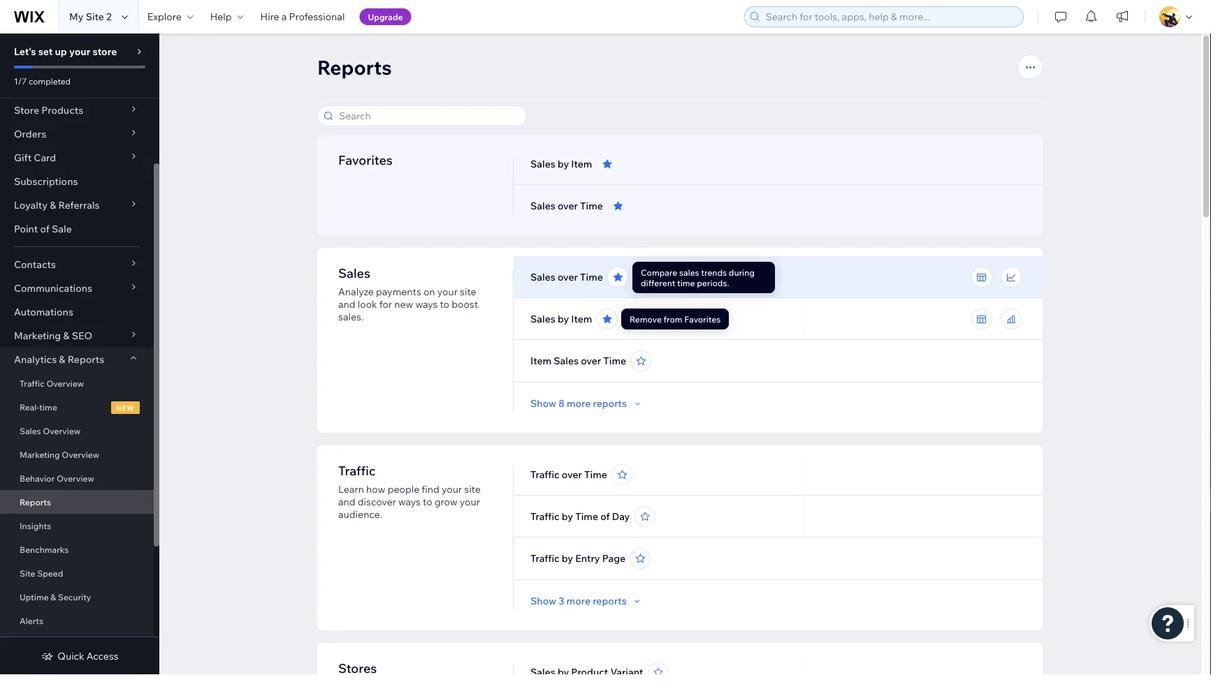 Task type: locate. For each thing, give the bounding box(es) containing it.
communications button
[[0, 277, 154, 301]]

real-time
[[20, 402, 57, 413]]

reports up insights
[[20, 497, 51, 508]]

2 show from the top
[[531, 596, 556, 608]]

analytics & reports button
[[0, 348, 154, 372]]

1 vertical spatial sales by item
[[531, 313, 592, 325]]

hire
[[260, 10, 279, 23]]

quick access button
[[41, 651, 119, 663]]

sales over time
[[531, 200, 603, 212], [531, 271, 603, 283]]

your inside sales analyze payments on your site and look for new ways to boost sales.
[[437, 286, 458, 298]]

2 horizontal spatial reports
[[317, 55, 392, 79]]

& down marketing & seo
[[59, 354, 65, 366]]

overview for sales overview
[[43, 426, 80, 437]]

hire a professional
[[260, 10, 345, 23]]

0 vertical spatial to
[[440, 298, 449, 311]]

site inside 'traffic learn how people find your site and discover ways to grow your audience.'
[[464, 484, 481, 496]]

show 3 more reports
[[531, 596, 627, 608]]

overview up marketing overview
[[43, 426, 80, 437]]

boost
[[452, 298, 478, 311]]

ways
[[416, 298, 438, 311], [398, 496, 421, 509]]

hire a professional link
[[252, 0, 353, 34]]

of inside sidebar element
[[40, 223, 50, 235]]

sidebar element
[[0, 15, 159, 676]]

let's
[[14, 45, 36, 58]]

show 8 more reports button
[[531, 398, 644, 410]]

behavior overview link
[[0, 467, 154, 491]]

marketing inside marketing overview link
[[20, 450, 60, 460]]

traffic for traffic overview
[[20, 379, 45, 389]]

traffic for traffic by time of day
[[531, 511, 560, 523]]

alerts link
[[0, 610, 154, 633]]

reports down upgrade
[[317, 55, 392, 79]]

gift card button
[[0, 146, 154, 170]]

& inside popup button
[[63, 330, 70, 342]]

0 vertical spatial favorites
[[338, 152, 393, 168]]

your inside sidebar element
[[69, 45, 90, 58]]

traffic left entry at the left of page
[[531, 553, 560, 565]]

time
[[677, 278, 695, 289], [39, 402, 57, 413]]

traffic up traffic by time of day
[[531, 469, 560, 481]]

& right uptime
[[51, 592, 56, 603]]

0 horizontal spatial reports
[[20, 497, 51, 508]]

1 vertical spatial show
[[531, 596, 556, 608]]

marketing up behavior
[[20, 450, 60, 460]]

time inside sidebar element
[[39, 402, 57, 413]]

1 vertical spatial ways
[[398, 496, 421, 509]]

reports
[[317, 55, 392, 79], [68, 354, 104, 366], [20, 497, 51, 508]]

communications
[[14, 282, 92, 295]]

alerts
[[20, 616, 43, 627]]

0 vertical spatial sales by item
[[531, 158, 592, 170]]

0 vertical spatial sales over time
[[531, 200, 603, 212]]

0 horizontal spatial of
[[40, 223, 50, 235]]

0 vertical spatial show
[[531, 398, 556, 410]]

0 horizontal spatial favorites
[[338, 152, 393, 168]]

0 vertical spatial more
[[567, 398, 591, 410]]

ways inside sales analyze payments on your site and look for new ways to boost sales.
[[416, 298, 438, 311]]

traffic overview link
[[0, 372, 154, 396]]

overview for traffic overview
[[46, 379, 84, 389]]

1 more from the top
[[567, 398, 591, 410]]

traffic for traffic over time
[[531, 469, 560, 481]]

on
[[424, 286, 435, 298]]

more right 8
[[567, 398, 591, 410]]

more
[[567, 398, 591, 410], [567, 596, 591, 608]]

0 vertical spatial time
[[677, 278, 695, 289]]

of left day
[[601, 511, 610, 523]]

show left 8
[[531, 398, 556, 410]]

marketing & seo
[[14, 330, 92, 342]]

loyalty & referrals
[[14, 199, 100, 211]]

my site 2
[[69, 10, 112, 23]]

how
[[366, 484, 385, 496]]

gift card
[[14, 152, 56, 164]]

1 vertical spatial to
[[423, 496, 432, 509]]

1 vertical spatial time
[[39, 402, 57, 413]]

to down find
[[423, 496, 432, 509]]

0 horizontal spatial time
[[39, 402, 57, 413]]

sales inside sales analyze payments on your site and look for new ways to boost sales.
[[338, 265, 370, 281]]

0 vertical spatial reports
[[317, 55, 392, 79]]

2 sales by item from the top
[[531, 313, 592, 325]]

reports for traffic
[[593, 596, 627, 608]]

2 reports from the top
[[593, 596, 627, 608]]

your right "up"
[[69, 45, 90, 58]]

0 vertical spatial marketing
[[14, 330, 61, 342]]

reports down "seo"
[[68, 354, 104, 366]]

and inside 'traffic learn how people find your site and discover ways to grow your audience.'
[[338, 496, 356, 509]]

0 horizontal spatial site
[[20, 569, 35, 579]]

Search field
[[335, 106, 522, 126]]

and down learn on the bottom of the page
[[338, 496, 356, 509]]

traffic inside sidebar element
[[20, 379, 45, 389]]

1 horizontal spatial reports
[[68, 354, 104, 366]]

site speed link
[[0, 562, 154, 586]]

marketing up analytics at bottom left
[[14, 330, 61, 342]]

traffic
[[20, 379, 45, 389], [338, 463, 376, 479], [531, 469, 560, 481], [531, 511, 560, 523], [531, 553, 560, 565]]

0 vertical spatial ways
[[416, 298, 438, 311]]

1 and from the top
[[338, 298, 356, 311]]

marketing overview link
[[0, 443, 154, 467]]

1 horizontal spatial site
[[86, 10, 104, 23]]

site left the speed
[[20, 569, 35, 579]]

reports right 8
[[593, 398, 627, 410]]

overview down analytics & reports
[[46, 379, 84, 389]]

seo
[[72, 330, 92, 342]]

sales
[[531, 158, 556, 170], [531, 200, 556, 212], [338, 265, 370, 281], [531, 271, 556, 283], [531, 313, 556, 325], [554, 355, 579, 367], [20, 426, 41, 437]]

1 vertical spatial more
[[567, 596, 591, 608]]

day
[[612, 511, 630, 523]]

from
[[664, 315, 683, 325]]

ways down people
[[398, 496, 421, 509]]

traffic for traffic learn how people find your site and discover ways to grow your audience.
[[338, 463, 376, 479]]

professional
[[289, 10, 345, 23]]

0 vertical spatial site
[[86, 10, 104, 23]]

2 and from the top
[[338, 496, 356, 509]]

1 horizontal spatial favorites
[[685, 315, 721, 325]]

3
[[559, 596, 564, 608]]

site up 'boost'
[[460, 286, 476, 298]]

1/7
[[14, 76, 27, 86]]

overview for behavior overview
[[57, 474, 94, 484]]

item sales over time
[[531, 355, 626, 367]]

time left periods.
[[677, 278, 695, 289]]

different
[[641, 278, 675, 289]]

reports
[[593, 398, 627, 410], [593, 596, 627, 608]]

behavior overview
[[20, 474, 94, 484]]

1 horizontal spatial time
[[677, 278, 695, 289]]

more right 3
[[567, 596, 591, 608]]

1 horizontal spatial to
[[440, 298, 449, 311]]

upgrade
[[368, 12, 403, 22]]

1 vertical spatial site
[[20, 569, 35, 579]]

& right loyalty
[[50, 199, 56, 211]]

uptime
[[20, 592, 49, 603]]

1 vertical spatial favorites
[[685, 315, 721, 325]]

overview up the behavior overview link
[[62, 450, 99, 460]]

1 vertical spatial site
[[464, 484, 481, 496]]

8
[[559, 398, 565, 410]]

completed
[[29, 76, 71, 86]]

0 vertical spatial and
[[338, 298, 356, 311]]

ways inside 'traffic learn how people find your site and discover ways to grow your audience.'
[[398, 496, 421, 509]]

sales overview
[[20, 426, 80, 437]]

2 vertical spatial reports
[[20, 497, 51, 508]]

site inside site speed link
[[20, 569, 35, 579]]

1 vertical spatial sales over time
[[531, 271, 603, 283]]

& for analytics
[[59, 354, 65, 366]]

show
[[531, 398, 556, 410], [531, 596, 556, 608]]

marketing inside marketing & seo popup button
[[14, 330, 61, 342]]

payments
[[376, 286, 421, 298]]

1 horizontal spatial of
[[601, 511, 610, 523]]

store
[[93, 45, 117, 58]]

my
[[69, 10, 84, 23]]

overview
[[46, 379, 84, 389], [43, 426, 80, 437], [62, 450, 99, 460], [57, 474, 94, 484]]

1 show from the top
[[531, 398, 556, 410]]

traffic down traffic over time
[[531, 511, 560, 523]]

reports down page
[[593, 596, 627, 608]]

1 vertical spatial reports
[[593, 596, 627, 608]]

1 sales over time from the top
[[531, 200, 603, 212]]

loyalty & referrals button
[[0, 194, 154, 217]]

0 horizontal spatial to
[[423, 496, 432, 509]]

1 vertical spatial and
[[338, 496, 356, 509]]

site left 2
[[86, 10, 104, 23]]

& for uptime
[[51, 592, 56, 603]]

overview down marketing overview link
[[57, 474, 94, 484]]

your
[[69, 45, 90, 58], [437, 286, 458, 298], [442, 484, 462, 496], [460, 496, 480, 509]]

automations
[[14, 306, 73, 318]]

traffic inside 'traffic learn how people find your site and discover ways to grow your audience.'
[[338, 463, 376, 479]]

to
[[440, 298, 449, 311], [423, 496, 432, 509]]

show 3 more reports button
[[531, 596, 644, 608]]

traffic up learn on the bottom of the page
[[338, 463, 376, 479]]

by
[[558, 158, 569, 170], [558, 313, 569, 325], [562, 511, 573, 523], [562, 553, 573, 565]]

contacts
[[14, 259, 56, 271]]

site right find
[[464, 484, 481, 496]]

1 vertical spatial reports
[[68, 354, 104, 366]]

grow
[[435, 496, 458, 509]]

access
[[87, 651, 119, 663]]

traffic up real- at bottom
[[20, 379, 45, 389]]

site speed
[[20, 569, 63, 579]]

analytics
[[14, 354, 57, 366]]

show for sales
[[531, 398, 556, 410]]

time up sales overview at the bottom left of page
[[39, 402, 57, 413]]

sales by item
[[531, 158, 592, 170], [531, 313, 592, 325]]

benchmarks
[[20, 545, 69, 555]]

1 vertical spatial item
[[571, 313, 592, 325]]

0 vertical spatial of
[[40, 223, 50, 235]]

traffic overview
[[20, 379, 84, 389]]

of left sale
[[40, 223, 50, 235]]

1/7 completed
[[14, 76, 71, 86]]

time inside compare sales trends during different time periods.
[[677, 278, 695, 289]]

0 vertical spatial reports
[[593, 398, 627, 410]]

traffic for traffic by entry page
[[531, 553, 560, 565]]

your right on
[[437, 286, 458, 298]]

Search for tools, apps, help & more... field
[[762, 7, 1019, 27]]

2 more from the top
[[567, 596, 591, 608]]

sales analyze payments on your site and look for new ways to boost sales.
[[338, 265, 478, 323]]

& for marketing
[[63, 330, 70, 342]]

and up sales.
[[338, 298, 356, 311]]

1 reports from the top
[[593, 398, 627, 410]]

to left 'boost'
[[440, 298, 449, 311]]

1 vertical spatial marketing
[[20, 450, 60, 460]]

site
[[86, 10, 104, 23], [20, 569, 35, 579]]

& for loyalty
[[50, 199, 56, 211]]

audience.
[[338, 509, 382, 521]]

ways down on
[[416, 298, 438, 311]]

show left 3
[[531, 596, 556, 608]]

time
[[580, 200, 603, 212], [580, 271, 603, 283], [603, 355, 626, 367], [584, 469, 607, 481], [575, 511, 598, 523]]

0 vertical spatial site
[[460, 286, 476, 298]]

products
[[41, 104, 83, 116]]

& left "seo"
[[63, 330, 70, 342]]

&
[[50, 199, 56, 211], [63, 330, 70, 342], [59, 354, 65, 366], [51, 592, 56, 603]]



Task type: vqa. For each thing, say whether or not it's contained in the screenshot.
All orders
no



Task type: describe. For each thing, give the bounding box(es) containing it.
benchmarks link
[[0, 538, 154, 562]]

2 sales over time from the top
[[531, 271, 603, 283]]

card
[[34, 152, 56, 164]]

store
[[14, 104, 39, 116]]

more for traffic
[[567, 596, 591, 608]]

store products
[[14, 104, 83, 116]]

page
[[602, 553, 626, 565]]

find
[[422, 484, 440, 496]]

reports link
[[0, 491, 154, 514]]

orders button
[[0, 122, 154, 146]]

subscriptions link
[[0, 170, 154, 194]]

set
[[38, 45, 53, 58]]

help button
[[202, 0, 252, 34]]

referrals
[[58, 199, 100, 211]]

point of sale
[[14, 223, 72, 235]]

quick access
[[58, 651, 119, 663]]

point of sale link
[[0, 217, 154, 241]]

learn
[[338, 484, 364, 496]]

sales
[[679, 268, 699, 278]]

sales.
[[338, 311, 364, 323]]

quick
[[58, 651, 84, 663]]

uptime & security
[[20, 592, 91, 603]]

reports inside analytics & reports dropdown button
[[68, 354, 104, 366]]

compare
[[641, 268, 677, 278]]

during
[[729, 268, 755, 278]]

new
[[116, 403, 135, 412]]

a
[[282, 10, 287, 23]]

to inside sales analyze payments on your site and look for new ways to boost sales.
[[440, 298, 449, 311]]

reports inside reports link
[[20, 497, 51, 508]]

analytics & reports
[[14, 354, 104, 366]]

1 sales by item from the top
[[531, 158, 592, 170]]

remove
[[630, 315, 662, 325]]

show 8 more reports
[[531, 398, 627, 410]]

show for traffic
[[531, 596, 556, 608]]

your up grow
[[442, 484, 462, 496]]

marketing & seo button
[[0, 324, 154, 348]]

insights link
[[0, 514, 154, 538]]

store products button
[[0, 99, 154, 122]]

look
[[358, 298, 377, 311]]

traffic by entry page
[[531, 553, 626, 565]]

security
[[58, 592, 91, 603]]

site inside sales analyze payments on your site and look for new ways to boost sales.
[[460, 286, 476, 298]]

sales inside sidebar element
[[20, 426, 41, 437]]

periods.
[[697, 278, 729, 289]]

2 vertical spatial item
[[531, 355, 552, 367]]

traffic over time
[[531, 469, 607, 481]]

trends
[[701, 268, 727, 278]]

and inside sales analyze payments on your site and look for new ways to boost sales.
[[338, 298, 356, 311]]

entry
[[575, 553, 600, 565]]

people
[[388, 484, 420, 496]]

remove from favorites
[[630, 315, 721, 325]]

more for sales
[[567, 398, 591, 410]]

sale
[[52, 223, 72, 235]]

sales overview link
[[0, 419, 154, 443]]

uptime & security link
[[0, 586, 154, 610]]

explore
[[147, 10, 182, 23]]

marketing overview
[[20, 450, 99, 460]]

traffic learn how people find your site and discover ways to grow your audience.
[[338, 463, 481, 521]]

compare sales trends during different time periods.
[[641, 268, 755, 289]]

gift
[[14, 152, 32, 164]]

point
[[14, 223, 38, 235]]

new
[[394, 298, 413, 311]]

loyalty
[[14, 199, 48, 211]]

overview for marketing overview
[[62, 450, 99, 460]]

let's set up your store
[[14, 45, 117, 58]]

reports for sales
[[593, 398, 627, 410]]

behavior
[[20, 474, 55, 484]]

0 vertical spatial item
[[571, 158, 592, 170]]

to inside 'traffic learn how people find your site and discover ways to grow your audience.'
[[423, 496, 432, 509]]

orders
[[14, 128, 46, 140]]

marketing for marketing overview
[[20, 450, 60, 460]]

upgrade button
[[360, 8, 411, 25]]

analyze
[[338, 286, 374, 298]]

your right grow
[[460, 496, 480, 509]]

real-
[[20, 402, 39, 413]]

1 vertical spatial of
[[601, 511, 610, 523]]

2
[[106, 10, 112, 23]]

insights
[[20, 521, 51, 532]]

subscriptions
[[14, 175, 78, 188]]

help
[[210, 10, 232, 23]]

marketing for marketing & seo
[[14, 330, 61, 342]]



